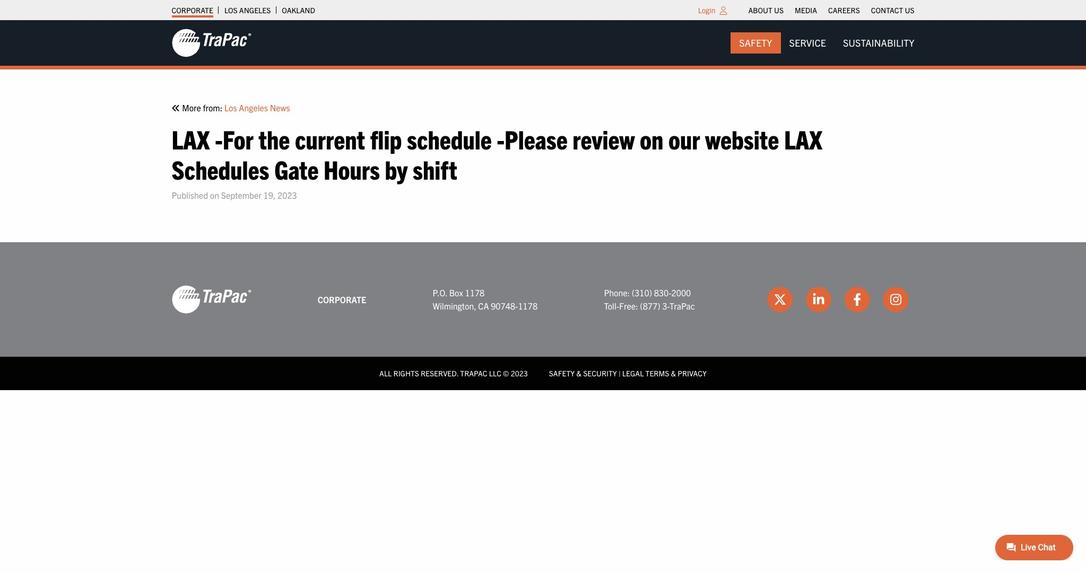 Task type: locate. For each thing, give the bounding box(es) containing it.
- right schedule
[[497, 122, 505, 155]]

careers
[[829, 5, 860, 15]]

0 horizontal spatial corporate
[[172, 5, 213, 15]]

& left security
[[577, 369, 582, 379]]

|
[[619, 369, 621, 379]]

from:
[[203, 102, 222, 113]]

schedule
[[407, 122, 492, 155]]

(877)
[[640, 301, 661, 312]]

0 vertical spatial 2023
[[278, 190, 297, 201]]

1 horizontal spatial corporate
[[318, 294, 366, 305]]

1178 up ca
[[465, 288, 485, 298]]

los
[[224, 5, 238, 15], [224, 102, 237, 113]]

more from: los angeles news
[[180, 102, 290, 113]]

menu bar
[[743, 3, 920, 18], [731, 32, 923, 54]]

1 horizontal spatial 1178
[[518, 301, 538, 312]]

0 vertical spatial menu bar
[[743, 3, 920, 18]]

1 vertical spatial corporate
[[318, 294, 366, 305]]

menu bar up service
[[743, 3, 920, 18]]

los right from:
[[224, 102, 237, 113]]

on left the our
[[640, 122, 664, 155]]

1 horizontal spatial 2023
[[511, 369, 528, 379]]

0 vertical spatial corporate
[[172, 5, 213, 15]]

all rights reserved. trapac llc © 2023
[[380, 369, 528, 379]]

1 horizontal spatial &
[[671, 369, 676, 379]]

on
[[640, 122, 664, 155], [210, 190, 219, 201]]

gate
[[274, 153, 319, 185]]

1 us from the left
[[774, 5, 784, 15]]

the
[[259, 122, 290, 155]]

by
[[385, 153, 408, 185]]

0 vertical spatial los
[[224, 5, 238, 15]]

llc
[[489, 369, 502, 379]]

1 vertical spatial safety
[[549, 369, 575, 379]]

0 horizontal spatial &
[[577, 369, 582, 379]]

2 & from the left
[[671, 369, 676, 379]]

1178
[[465, 288, 485, 298], [518, 301, 538, 312]]

footer
[[0, 243, 1087, 391]]

0 vertical spatial corporate image
[[172, 28, 251, 58]]

menu bar containing about us
[[743, 3, 920, 18]]

90748-
[[491, 301, 518, 312]]

los angeles news link
[[224, 101, 290, 115]]

ca
[[478, 301, 489, 312]]

careers link
[[829, 3, 860, 18]]

contact us
[[871, 5, 915, 15]]

0 horizontal spatial safety
[[549, 369, 575, 379]]

& right 'terms'
[[671, 369, 676, 379]]

us right the contact
[[905, 5, 915, 15]]

1 corporate image from the top
[[172, 28, 251, 58]]

current
[[295, 122, 365, 155]]

2023 inside the lax -for the current flip schedule -please review on our website lax schedules gate hours by shift published on september 19, 2023
[[278, 190, 297, 201]]

0 horizontal spatial lax
[[172, 122, 210, 155]]

news
[[270, 102, 290, 113]]

contact us link
[[871, 3, 915, 18]]

us
[[774, 5, 784, 15], [905, 5, 915, 15]]

angeles left oakland link
[[239, 5, 271, 15]]

on right published
[[210, 190, 219, 201]]

lax
[[172, 122, 210, 155], [784, 122, 823, 155]]

0 horizontal spatial 1178
[[465, 288, 485, 298]]

3-
[[663, 301, 670, 312]]

safety inside footer
[[549, 369, 575, 379]]

-
[[215, 122, 223, 155], [497, 122, 505, 155]]

rights
[[394, 369, 419, 379]]

1 horizontal spatial safety
[[740, 37, 773, 49]]

1 vertical spatial on
[[210, 190, 219, 201]]

0 vertical spatial safety
[[740, 37, 773, 49]]

corporate
[[172, 5, 213, 15], [318, 294, 366, 305]]

1 vertical spatial corporate image
[[172, 285, 251, 315]]

service link
[[781, 32, 835, 54]]

0 horizontal spatial on
[[210, 190, 219, 201]]

schedules
[[172, 153, 269, 185]]

0 horizontal spatial -
[[215, 122, 223, 155]]

review
[[573, 122, 635, 155]]

safety down the about in the top of the page
[[740, 37, 773, 49]]

2023
[[278, 190, 297, 201], [511, 369, 528, 379]]

830-
[[654, 288, 672, 298]]

1 vertical spatial los
[[224, 102, 237, 113]]

us right the about in the top of the page
[[774, 5, 784, 15]]

lax -for the current flip schedule -please review on our website lax schedules gate hours by shift published on september 19, 2023
[[172, 122, 823, 201]]

safety left security
[[549, 369, 575, 379]]

&
[[577, 369, 582, 379], [671, 369, 676, 379]]

1 vertical spatial angeles
[[239, 102, 268, 113]]

0 horizontal spatial us
[[774, 5, 784, 15]]

- down from:
[[215, 122, 223, 155]]

1 vertical spatial menu bar
[[731, 32, 923, 54]]

corporate inside footer
[[318, 294, 366, 305]]

0 horizontal spatial 2023
[[278, 190, 297, 201]]

website
[[706, 122, 779, 155]]

1178 right ca
[[518, 301, 538, 312]]

1 horizontal spatial lax
[[784, 122, 823, 155]]

angeles
[[239, 5, 271, 15], [239, 102, 268, 113]]

legal terms & privacy link
[[623, 369, 707, 379]]

1 horizontal spatial on
[[640, 122, 664, 155]]

more
[[182, 102, 201, 113]]

angeles left "news"
[[239, 102, 268, 113]]

menu bar down "careers" link
[[731, 32, 923, 54]]

0 vertical spatial angeles
[[239, 5, 271, 15]]

2 us from the left
[[905, 5, 915, 15]]

2023 right © at left
[[511, 369, 528, 379]]

1 vertical spatial 2023
[[511, 369, 528, 379]]

los right corporate link
[[224, 5, 238, 15]]

2 los from the top
[[224, 102, 237, 113]]

hours
[[324, 153, 380, 185]]

our
[[669, 122, 700, 155]]

2023 right 19,
[[278, 190, 297, 201]]

2023 inside footer
[[511, 369, 528, 379]]

1 horizontal spatial us
[[905, 5, 915, 15]]

corporate image
[[172, 28, 251, 58], [172, 285, 251, 315]]

0 vertical spatial on
[[640, 122, 664, 155]]

p.o.
[[433, 288, 447, 298]]

safety
[[740, 37, 773, 49], [549, 369, 575, 379]]

1 horizontal spatial -
[[497, 122, 505, 155]]



Task type: describe. For each thing, give the bounding box(es) containing it.
solid image
[[172, 104, 180, 113]]

please
[[505, 122, 568, 155]]

wilmington,
[[433, 301, 477, 312]]

contact
[[871, 5, 904, 15]]

box
[[449, 288, 463, 298]]

login link
[[698, 5, 716, 15]]

about us link
[[749, 3, 784, 18]]

safety link
[[731, 32, 781, 54]]

free:
[[619, 301, 638, 312]]

security
[[583, 369, 617, 379]]

about us
[[749, 5, 784, 15]]

about
[[749, 5, 773, 15]]

p.o. box 1178 wilmington, ca 90748-1178
[[433, 288, 538, 312]]

media link
[[795, 3, 817, 18]]

los angeles link
[[224, 3, 271, 18]]

light image
[[720, 6, 727, 15]]

legal
[[623, 369, 644, 379]]

1 vertical spatial 1178
[[518, 301, 538, 312]]

sustainability
[[843, 37, 915, 49]]

los angeles
[[224, 5, 271, 15]]

phone: (310) 830-2000 toll-free: (877) 3-trapac
[[604, 288, 695, 312]]

2 angeles from the top
[[239, 102, 268, 113]]

media
[[795, 5, 817, 15]]

footer containing p.o. box 1178
[[0, 243, 1087, 391]]

safety & security | legal terms & privacy
[[549, 369, 707, 379]]

toll-
[[604, 301, 620, 312]]

service
[[790, 37, 826, 49]]

©
[[503, 369, 509, 379]]

september
[[221, 190, 262, 201]]

1 angeles from the top
[[239, 5, 271, 15]]

safety for safety
[[740, 37, 773, 49]]

(310)
[[632, 288, 652, 298]]

service menu item
[[781, 32, 835, 54]]

0 vertical spatial 1178
[[465, 288, 485, 298]]

19,
[[264, 190, 276, 201]]

1 los from the top
[[224, 5, 238, 15]]

phone:
[[604, 288, 630, 298]]

2 - from the left
[[497, 122, 505, 155]]

published
[[172, 190, 208, 201]]

shift
[[413, 153, 457, 185]]

terms
[[646, 369, 670, 379]]

corporate link
[[172, 3, 213, 18]]

oakland link
[[282, 3, 315, 18]]

trapac
[[460, 369, 488, 379]]

2 lax from the left
[[784, 122, 823, 155]]

safety for safety & security | legal terms & privacy
[[549, 369, 575, 379]]

privacy
[[678, 369, 707, 379]]

1 & from the left
[[577, 369, 582, 379]]

us for about us
[[774, 5, 784, 15]]

for
[[223, 122, 254, 155]]

sustainability link
[[835, 32, 923, 54]]

us for contact us
[[905, 5, 915, 15]]

menu bar containing safety
[[731, 32, 923, 54]]

flip
[[370, 122, 402, 155]]

1 lax from the left
[[172, 122, 210, 155]]

trapac
[[670, 301, 695, 312]]

login
[[698, 5, 716, 15]]

all
[[380, 369, 392, 379]]

2000
[[672, 288, 691, 298]]

safety & security link
[[549, 369, 617, 379]]

reserved.
[[421, 369, 459, 379]]

oakland
[[282, 5, 315, 15]]

1 - from the left
[[215, 122, 223, 155]]

2 corporate image from the top
[[172, 285, 251, 315]]



Task type: vqa. For each thing, say whether or not it's contained in the screenshot.
the left Are
no



